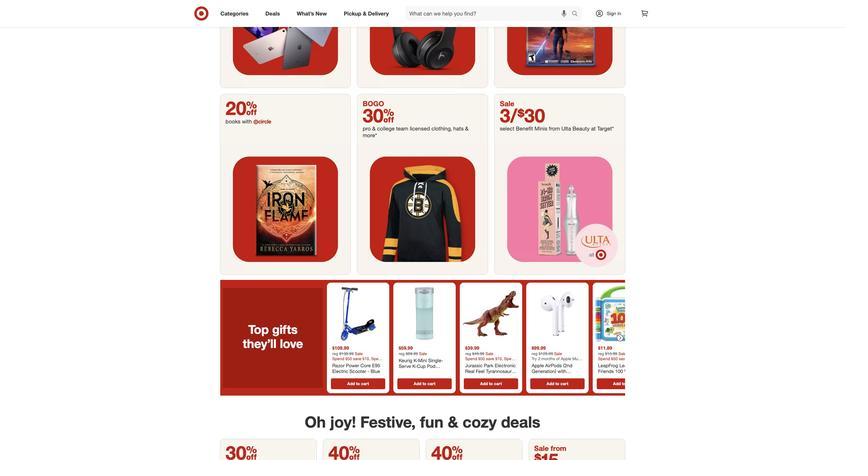 Task type: describe. For each thing, give the bounding box(es) containing it.
- inside $59.99 reg $89.99 sale keurig k-mini single- serve k-cup pod coffee maker - oasis
[[429, 370, 431, 375]]

tyrannosaurus
[[486, 369, 517, 374]]

add to cart button for jurassic park electronic real feel tyrannosaurus rex (target exclusive)
[[464, 379, 519, 389]]

rex
[[466, 375, 474, 380]]

in
[[618, 10, 622, 16]]

e95
[[372, 363, 380, 369]]

at
[[592, 125, 596, 132]]

razor
[[332, 363, 345, 369]]

$39.99 reg $49.99 sale
[[466, 345, 494, 356]]

with inside apple airpods (2nd generation) with charging case
[[558, 369, 567, 374]]

pod
[[427, 364, 436, 369]]

park
[[484, 363, 494, 369]]

reg for $11.89
[[599, 351, 604, 356]]

sale for $39.99
[[486, 351, 494, 356]]

cart for razor power core e95 electric scooter - blue
[[361, 381, 369, 386]]

categories link
[[215, 6, 257, 21]]

cart for leapfrog learning friends 100 words book
[[627, 381, 635, 386]]

gifts
[[272, 323, 298, 337]]

ulta beauty at target image
[[495, 144, 626, 275]]

add to cart button for apple airpods (2nd generation) with charging case
[[531, 379, 585, 389]]

more*
[[363, 132, 377, 139]]

apple
[[532, 363, 544, 369]]

leapfrog learning friends 100 words book
[[599, 363, 638, 380]]

case
[[553, 375, 563, 380]]

book
[[599, 375, 610, 380]]

reg for $59.99
[[399, 351, 405, 356]]

sign in
[[607, 10, 622, 16]]

add to cart for jurassic park electronic real feel tyrannosaurus rex (target exclusive)
[[480, 381, 502, 386]]

to for keurig k-mini single- serve k-cup pod coffee maker - oasis
[[423, 381, 427, 386]]

select
[[500, 125, 515, 132]]

bogo
[[363, 99, 384, 108]]

ulta
[[562, 125, 572, 132]]

leapfrog learning friends 100 words book image
[[596, 286, 653, 343]]

real
[[466, 369, 475, 374]]

oh
[[305, 413, 326, 432]]

sale inside 'link'
[[535, 444, 549, 453]]

single-
[[429, 358, 443, 363]]

books
[[226, 118, 241, 125]]

to for leapfrog learning friends 100 words book
[[622, 381, 626, 386]]

maker
[[414, 370, 427, 375]]

serve
[[399, 364, 411, 369]]

love
[[280, 337, 303, 351]]

to for jurassic park electronic real feel tyrannosaurus rex (target exclusive)
[[489, 381, 493, 386]]

sign
[[607, 10, 617, 16]]

(2nd
[[564, 363, 573, 369]]

fun
[[420, 413, 444, 432]]

sale from
[[535, 444, 567, 453]]

razor power core e95 electric scooter - blue image
[[330, 286, 387, 343]]

core
[[361, 363, 371, 369]]

apple airpods (2nd generation) with charging case
[[532, 363, 573, 380]]

$39.99
[[466, 345, 480, 351]]

apple airpods (2nd generation) with charging case image
[[529, 286, 586, 343]]

new
[[316, 10, 327, 17]]

books with
[[226, 118, 254, 125]]

sale for $59.99
[[419, 351, 427, 356]]

target*
[[598, 125, 615, 132]]

feel
[[476, 369, 485, 374]]

reg for $99.99
[[532, 351, 538, 356]]

add to cart button for razor power core e95 electric scooter - blue
[[331, 379, 385, 389]]

$138.99
[[340, 351, 354, 356]]

$49.99
[[473, 351, 485, 356]]

- inside 'razor power core e95 electric scooter - blue'
[[368, 369, 370, 374]]

sale for $99.99
[[555, 351, 563, 356]]

$109.99 reg $138.99 sale
[[332, 345, 363, 356]]

leapfrog
[[599, 363, 619, 369]]

college
[[378, 125, 395, 132]]

words
[[625, 369, 638, 374]]

& right pickup
[[363, 10, 367, 17]]

cozy
[[463, 413, 497, 432]]

what's new
[[297, 10, 327, 17]]

$59.99 reg $89.99 sale keurig k-mini single- serve k-cup pod coffee maker - oasis
[[399, 345, 444, 375]]

100
[[616, 369, 624, 374]]

3/ $30
[[500, 104, 546, 127]]

20
[[226, 97, 257, 120]]

add for apple airpods (2nd generation) with charging case
[[547, 381, 555, 386]]

razor power core e95 electric scooter - blue
[[332, 363, 380, 374]]

deals link
[[260, 6, 289, 21]]

delivery
[[368, 10, 389, 17]]

$11.89 reg $13.99 sale
[[599, 345, 627, 356]]

add for jurassic park electronic real feel tyrannosaurus rex (target exclusive)
[[480, 381, 488, 386]]

$13.99
[[606, 351, 618, 356]]

0 vertical spatial with
[[242, 118, 252, 125]]

$99.99
[[532, 345, 546, 351]]

search
[[569, 11, 585, 17]]

add to cart button for leapfrog learning friends 100 words book
[[597, 379, 652, 389]]

airpods
[[546, 363, 562, 369]]

add to cart for leapfrog learning friends 100 words book
[[614, 381, 635, 386]]

$109.99
[[332, 345, 349, 351]]

keurig k-mini single-serve k-cup pod coffee maker - oasis image
[[396, 286, 453, 343]]

what's new link
[[291, 6, 336, 21]]

reg for $39.99
[[466, 351, 471, 356]]

pickup & delivery
[[344, 10, 389, 17]]

k- up the maker
[[413, 364, 417, 369]]

exclusive)
[[491, 375, 512, 380]]

categories
[[221, 10, 249, 17]]

$99.99 reg $129.99 sale
[[532, 345, 563, 356]]

minis
[[535, 125, 548, 132]]



Task type: vqa. For each thing, say whether or not it's contained in the screenshot.
$99.99 reg $129.99 Sale
yes



Task type: locate. For each thing, give the bounding box(es) containing it.
sale right $138.99
[[355, 351, 363, 356]]

& right hats
[[466, 125, 469, 132]]

clothing,
[[432, 125, 452, 132]]

5 reg from the left
[[599, 351, 604, 356]]

add to cart button down tyrannosaurus at the bottom of page
[[464, 379, 519, 389]]

& right fun
[[448, 413, 459, 432]]

to for apple airpods (2nd generation) with charging case
[[556, 381, 560, 386]]

add for keurig k-mini single- serve k-cup pod coffee maker - oasis
[[414, 381, 422, 386]]

1 add to cart from the left
[[347, 381, 369, 386]]

add down leapfrog learning friends 100 words book
[[614, 381, 621, 386]]

sale right $129.99
[[555, 351, 563, 356]]

add to cart button for keurig k-mini single- serve k-cup pod coffee maker - oasis
[[398, 379, 452, 389]]

3 cart from the left
[[494, 381, 502, 386]]

add for razor power core e95 electric scooter - blue
[[347, 381, 355, 386]]

to down 100
[[622, 381, 626, 386]]

3 reg from the left
[[466, 351, 471, 356]]

reg inside $59.99 reg $89.99 sale keurig k-mini single- serve k-cup pod coffee maker - oasis
[[399, 351, 405, 356]]

add to cart for apple airpods (2nd generation) with charging case
[[547, 381, 569, 386]]

top
[[248, 323, 269, 337]]

search button
[[569, 6, 585, 22]]

sale up mini
[[419, 351, 427, 356]]

$59.99
[[399, 345, 413, 351]]

add to cart down 100
[[614, 381, 635, 386]]

1 reg from the left
[[332, 351, 338, 356]]

4 cart from the left
[[561, 381, 569, 386]]

cart down 'oasis'
[[428, 381, 436, 386]]

$89.99
[[406, 351, 418, 356]]

reg down $59.99
[[399, 351, 405, 356]]

2 add from the left
[[414, 381, 422, 386]]

add to cart down 'scooter'
[[347, 381, 369, 386]]

3 add to cart button from the left
[[464, 379, 519, 389]]

1 vertical spatial with
[[558, 369, 567, 374]]

sale for $11.89
[[619, 351, 627, 356]]

what's
[[297, 10, 314, 17]]

top gifts they'll love
[[243, 323, 303, 351]]

4 reg from the left
[[532, 351, 538, 356]]

add down case
[[547, 381, 555, 386]]

1 add to cart button from the left
[[331, 379, 385, 389]]

30
[[363, 104, 395, 127]]

4 add to cart from the left
[[547, 381, 569, 386]]

reg inside '$11.89 reg $13.99 sale'
[[599, 351, 604, 356]]

licensed
[[410, 125, 430, 132]]

cart down the exclusive)
[[494, 381, 502, 386]]

generation)
[[532, 369, 557, 374]]

add to cart down the (target
[[480, 381, 502, 386]]

1 horizontal spatial -
[[429, 370, 431, 375]]

beauty
[[573, 125, 590, 132]]

k- down $89.99
[[414, 358, 418, 363]]

add to cart
[[347, 381, 369, 386], [414, 381, 436, 386], [480, 381, 502, 386], [547, 381, 569, 386], [614, 381, 635, 386]]

to down 'scooter'
[[356, 381, 360, 386]]

$11.89
[[599, 345, 613, 351]]

with right "books"
[[242, 118, 252, 125]]

add to cart button
[[331, 379, 385, 389], [398, 379, 452, 389], [464, 379, 519, 389], [531, 379, 585, 389], [597, 379, 652, 389]]

5 cart from the left
[[627, 381, 635, 386]]

cart for jurassic park electronic real feel tyrannosaurus rex (target exclusive)
[[494, 381, 502, 386]]

to for razor power core e95 electric scooter - blue
[[356, 381, 360, 386]]

1 to from the left
[[356, 381, 360, 386]]

What can we help you find? suggestions appear below search field
[[406, 6, 574, 21]]

oasis
[[432, 370, 444, 375]]

- down pod
[[429, 370, 431, 375]]

they'll
[[243, 337, 277, 351]]

cart down 'scooter'
[[361, 381, 369, 386]]

5 add from the left
[[614, 381, 621, 386]]

2 add to cart button from the left
[[398, 379, 452, 389]]

cup
[[417, 364, 426, 369]]

sale right $49.99
[[486, 351, 494, 356]]

reg
[[332, 351, 338, 356], [399, 351, 405, 356], [466, 351, 471, 356], [532, 351, 538, 356], [599, 351, 604, 356]]

2 reg from the left
[[399, 351, 405, 356]]

1 add from the left
[[347, 381, 355, 386]]

sale inside $109.99 reg $138.99 sale
[[355, 351, 363, 356]]

1 horizontal spatial with
[[558, 369, 567, 374]]

deals
[[502, 413, 541, 432]]

reg down the $11.89
[[599, 351, 604, 356]]

3 add from the left
[[480, 381, 488, 386]]

- down the core
[[368, 369, 370, 374]]

oh joy! festive, fun & cozy deals
[[305, 413, 541, 432]]

add to cart down the maker
[[414, 381, 436, 386]]

sale inside $59.99 reg $89.99 sale keurig k-mini single- serve k-cup pod coffee maker - oasis
[[419, 351, 427, 356]]

add to cart down case
[[547, 381, 569, 386]]

with
[[242, 118, 252, 125], [558, 369, 567, 374]]

cart for keurig k-mini single- serve k-cup pod coffee maker - oasis
[[428, 381, 436, 386]]

power
[[346, 363, 359, 369]]

mini
[[418, 358, 427, 363]]

team
[[397, 125, 409, 132]]

3/
[[500, 104, 518, 127]]

cart down words
[[627, 381, 635, 386]]

carousel region
[[220, 280, 656, 402]]

add
[[347, 381, 355, 386], [414, 381, 422, 386], [480, 381, 488, 386], [547, 381, 555, 386], [614, 381, 621, 386]]

coffee
[[399, 370, 413, 375]]

deals
[[266, 10, 280, 17]]

electronic
[[495, 363, 516, 369]]

add to cart button down generation)
[[531, 379, 585, 389]]

reg down $109.99
[[332, 351, 338, 356]]

charging
[[532, 375, 551, 380]]

2 add to cart from the left
[[414, 381, 436, 386]]

sale down deals
[[535, 444, 549, 453]]

0 horizontal spatial -
[[368, 369, 370, 374]]

jurassic
[[466, 363, 483, 369]]

4 add from the left
[[547, 381, 555, 386]]

reg down $39.99
[[466, 351, 471, 356]]

to down the (target
[[489, 381, 493, 386]]

sale from link
[[529, 440, 626, 461]]

jurassic park electronic real feel tyrannosaurus rex (target exclusive)
[[466, 363, 517, 380]]

1 vertical spatial from
[[551, 444, 567, 453]]

add to cart button down 'scooter'
[[331, 379, 385, 389]]

add to cart button down the maker
[[398, 379, 452, 389]]

5 add to cart button from the left
[[597, 379, 652, 389]]

(target
[[475, 375, 489, 380]]

add down the (target
[[480, 381, 488, 386]]

sign in link
[[590, 6, 632, 21]]

add to cart for razor power core e95 electric scooter - blue
[[347, 381, 369, 386]]

add down 'scooter'
[[347, 381, 355, 386]]

reg down $99.99
[[532, 351, 538, 356]]

keurig
[[399, 358, 413, 363]]

add for leapfrog learning friends 100 words book
[[614, 381, 621, 386]]

select benefit minis from ulta beauty at target*
[[500, 125, 615, 132]]

0 horizontal spatial with
[[242, 118, 252, 125]]

circle
[[258, 118, 272, 125]]

sale up "select"
[[500, 99, 515, 108]]

2 cart from the left
[[428, 381, 436, 386]]

reg inside the $99.99 reg $129.99 sale
[[532, 351, 538, 356]]

sale right $13.99
[[619, 351, 627, 356]]

from inside 'link'
[[551, 444, 567, 453]]

sale for $109.99
[[355, 351, 363, 356]]

3 to from the left
[[489, 381, 493, 386]]

$129.99
[[539, 351, 553, 356]]

electric
[[332, 369, 348, 374]]

5 add to cart from the left
[[614, 381, 635, 386]]

0 vertical spatial from
[[549, 125, 560, 132]]

to down the maker
[[423, 381, 427, 386]]

jurassic park electronic real feel tyrannosaurus rex (target exclusive) image
[[463, 286, 520, 343]]

benefit
[[516, 125, 534, 132]]

friends
[[599, 369, 614, 374]]

pro
[[363, 125, 371, 132]]

& right pro
[[373, 125, 376, 132]]

4 add to cart button from the left
[[531, 379, 585, 389]]

hats
[[454, 125, 464, 132]]

2 to from the left
[[423, 381, 427, 386]]

reg for $109.99
[[332, 351, 338, 356]]

&
[[363, 10, 367, 17], [373, 125, 376, 132], [466, 125, 469, 132], [448, 413, 459, 432]]

add to cart for keurig k-mini single- serve k-cup pod coffee maker - oasis
[[414, 381, 436, 386]]

joy!
[[330, 413, 356, 432]]

cart for apple airpods (2nd generation) with charging case
[[561, 381, 569, 386]]

add down the maker
[[414, 381, 422, 386]]

add to cart button down 100
[[597, 379, 652, 389]]

1 cart from the left
[[361, 381, 369, 386]]

scooter
[[350, 369, 366, 374]]

sale inside the $99.99 reg $129.99 sale
[[555, 351, 563, 356]]

blue
[[371, 369, 380, 374]]

reg inside $109.99 reg $138.99 sale
[[332, 351, 338, 356]]

festive,
[[361, 413, 416, 432]]

5 to from the left
[[622, 381, 626, 386]]

$30
[[518, 104, 546, 127]]

sale inside '$11.89 reg $13.99 sale'
[[619, 351, 627, 356]]

3 add to cart from the left
[[480, 381, 502, 386]]

sale inside the $39.99 reg $49.99 sale
[[486, 351, 494, 356]]

pickup
[[344, 10, 362, 17]]

reg inside the $39.99 reg $49.99 sale
[[466, 351, 471, 356]]

pro & college team licensed clothing, hats & more*
[[363, 125, 469, 139]]

cart down case
[[561, 381, 569, 386]]

with up case
[[558, 369, 567, 374]]

4 to from the left
[[556, 381, 560, 386]]

to down case
[[556, 381, 560, 386]]

cart
[[361, 381, 369, 386], [428, 381, 436, 386], [494, 381, 502, 386], [561, 381, 569, 386], [627, 381, 635, 386]]

pickup & delivery link
[[338, 6, 398, 21]]

to
[[356, 381, 360, 386], [423, 381, 427, 386], [489, 381, 493, 386], [556, 381, 560, 386], [622, 381, 626, 386]]



